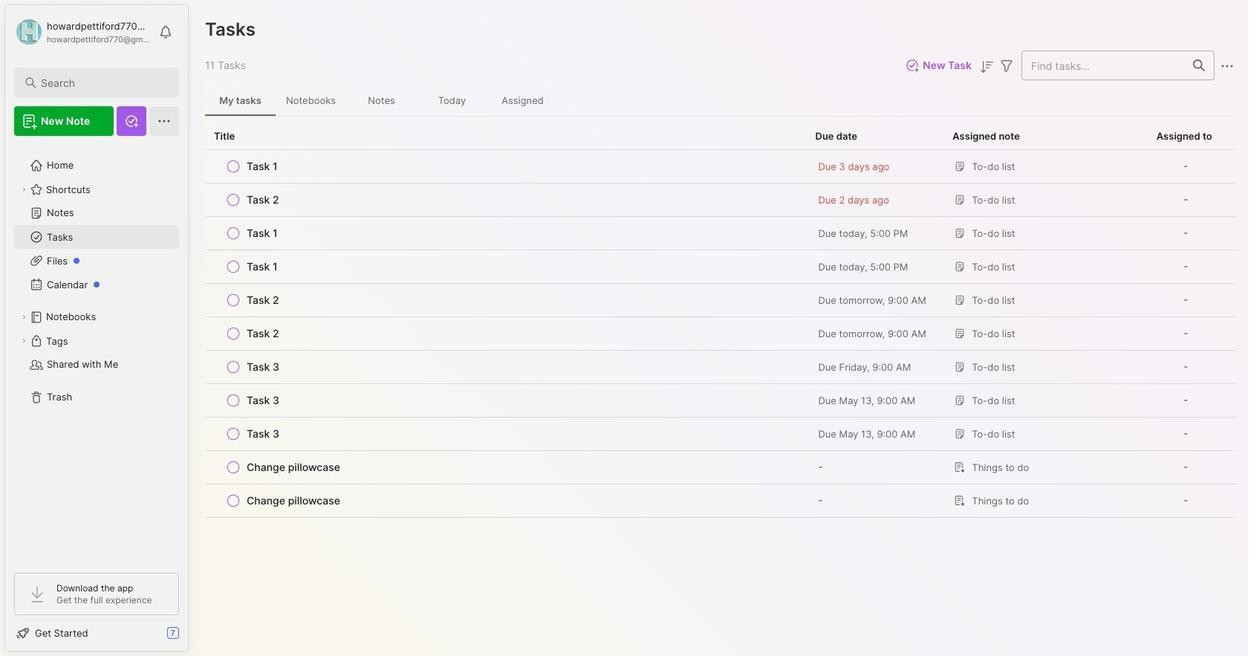 Task type: vqa. For each thing, say whether or not it's contained in the screenshot.
Note Editor text field
no



Task type: describe. For each thing, give the bounding box(es) containing it.
Filter tasks field
[[998, 56, 1016, 75]]

more actions and view options image
[[1219, 57, 1237, 75]]

Account field
[[14, 17, 152, 47]]

task 2 5 cell
[[247, 326, 279, 341]]

change pillowcase 10 cell
[[247, 493, 340, 508]]

expand tags image
[[19, 337, 28, 346]]

task 2 4 cell
[[247, 293, 279, 308]]

task 2 1 cell
[[247, 192, 279, 207]]

task 3 8 cell
[[247, 427, 279, 441]]

task 3 7 cell
[[247, 393, 279, 408]]

Find tasks… text field
[[1023, 53, 1185, 78]]

none search field inside 'main' element
[[41, 74, 166, 91]]

task 1 0 cell
[[247, 159, 278, 174]]

task 1 3 cell
[[247, 259, 278, 274]]

filter tasks image
[[998, 57, 1016, 75]]

task 1 2 cell
[[247, 226, 278, 241]]



Task type: locate. For each thing, give the bounding box(es) containing it.
Search text field
[[41, 76, 166, 90]]

task 3 6 cell
[[247, 360, 279, 375]]

click to collapse image
[[188, 629, 199, 647]]

Help and Learning task checklist field
[[5, 621, 188, 645]]

row
[[205, 150, 1237, 184], [214, 156, 798, 177], [205, 184, 1237, 217], [214, 190, 798, 210], [205, 217, 1237, 250], [214, 223, 798, 244], [205, 250, 1237, 284], [214, 256, 798, 277], [205, 284, 1237, 317], [214, 290, 798, 311], [205, 317, 1237, 351], [214, 323, 798, 344], [205, 351, 1237, 384], [214, 357, 798, 378], [205, 384, 1237, 418], [214, 390, 798, 411], [205, 418, 1237, 451], [214, 424, 798, 444], [205, 451, 1237, 485], [214, 457, 798, 478], [205, 485, 1237, 518], [214, 490, 798, 511]]

None search field
[[41, 74, 166, 91]]

tree inside 'main' element
[[5, 145, 188, 560]]

expand notebooks image
[[19, 313, 28, 322]]

main element
[[0, 0, 193, 656]]

Sort tasks by… field
[[978, 56, 996, 76]]

tree
[[5, 145, 188, 560]]

change pillowcase 9 cell
[[247, 460, 340, 475]]

More actions and view options field
[[1215, 56, 1237, 75]]

row group
[[205, 150, 1237, 518]]



